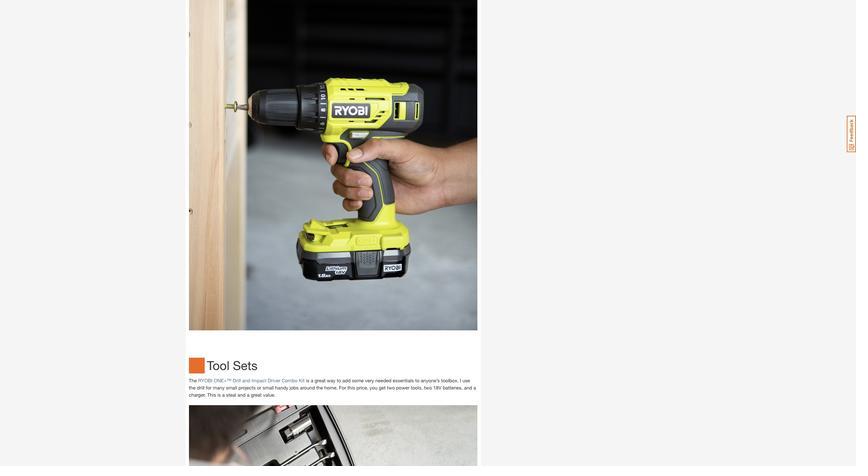 Task type: vqa. For each thing, say whether or not it's contained in the screenshot.
rightmost the
yes



Task type: describe. For each thing, give the bounding box(es) containing it.
the
[[189, 378, 197, 384]]

2 the from the left
[[316, 385, 323, 391]]

0 vertical spatial and
[[242, 378, 250, 384]]

1 two from the left
[[387, 385, 395, 391]]

this
[[348, 385, 355, 391]]

get
[[379, 385, 386, 391]]

essentials
[[393, 378, 414, 384]]

person using a ryobi tool to drill a hole. image
[[189, 0, 477, 331]]

tool sets
[[207, 358, 258, 373]]

ryobi
[[198, 378, 213, 384]]

drill
[[197, 385, 205, 391]]

for
[[339, 385, 346, 391]]

2 two from the left
[[424, 385, 432, 391]]

around
[[300, 385, 315, 391]]

ryobi one+™ drill and impact driver combo kit link
[[198, 378, 305, 384]]

anyone's
[[421, 378, 440, 384]]

toolbox.
[[441, 378, 459, 384]]

price,
[[357, 385, 369, 391]]

very
[[365, 378, 374, 384]]

combo
[[282, 378, 298, 384]]

drill
[[233, 378, 241, 384]]

sets
[[233, 358, 258, 373]]

is a great way to add some very needed essentials to anyone's toolbox. i use the drill for many small projects or small handy jobs around the home. for this price, you get two power tools, two 18v batteries, and a charger. this is a steal and a great value.
[[189, 378, 476, 398]]

one+™
[[214, 378, 232, 384]]

man holding an open toolbox set. image
[[189, 405, 477, 466]]

home.
[[324, 385, 338, 391]]

1 horizontal spatial is
[[306, 378, 310, 384]]

many
[[213, 385, 225, 391]]

tools,
[[411, 385, 423, 391]]

1 the from the left
[[189, 385, 196, 391]]

2 small from the left
[[263, 385, 274, 391]]

projects
[[239, 385, 256, 391]]

a up 'around'
[[311, 378, 313, 384]]

the ryobi one+™ drill and impact driver combo kit
[[189, 378, 305, 384]]

add
[[343, 378, 351, 384]]

i
[[460, 378, 461, 384]]

a down projects on the bottom of page
[[247, 392, 250, 398]]

kit
[[299, 378, 305, 384]]



Task type: locate. For each thing, give the bounding box(es) containing it.
you
[[370, 385, 378, 391]]

2 vertical spatial and
[[238, 392, 246, 398]]

1 horizontal spatial great
[[315, 378, 326, 384]]

feedback link image
[[847, 116, 856, 152]]

1 to from the left
[[337, 378, 341, 384]]

2 to from the left
[[415, 378, 420, 384]]

is
[[306, 378, 310, 384], [217, 392, 221, 398]]

0 vertical spatial is
[[306, 378, 310, 384]]

0 horizontal spatial is
[[217, 392, 221, 398]]

tool
[[207, 358, 230, 373]]

is right kit
[[306, 378, 310, 384]]

1 horizontal spatial small
[[263, 385, 274, 391]]

value.
[[263, 392, 276, 398]]

great down or
[[251, 392, 262, 398]]

power
[[396, 385, 410, 391]]

0 horizontal spatial to
[[337, 378, 341, 384]]

driver
[[268, 378, 280, 384]]

steal
[[226, 392, 236, 398]]

to up tools,
[[415, 378, 420, 384]]

small up steal at the left bottom
[[226, 385, 237, 391]]

1 horizontal spatial the
[[316, 385, 323, 391]]

1 horizontal spatial to
[[415, 378, 420, 384]]

small up value.
[[263, 385, 274, 391]]

two
[[387, 385, 395, 391], [424, 385, 432, 391]]

is down many at the left of the page
[[217, 392, 221, 398]]

1 vertical spatial great
[[251, 392, 262, 398]]

and down use
[[464, 385, 472, 391]]

the
[[189, 385, 196, 391], [316, 385, 323, 391]]

and up projects on the bottom of page
[[242, 378, 250, 384]]

batteries,
[[443, 385, 463, 391]]

to left add at the bottom of the page
[[337, 378, 341, 384]]

use
[[463, 378, 470, 384]]

1 small from the left
[[226, 385, 237, 391]]

0 horizontal spatial small
[[226, 385, 237, 391]]

the left the home.
[[316, 385, 323, 391]]

two right "get" on the bottom of page
[[387, 385, 395, 391]]

the down the
[[189, 385, 196, 391]]

and down projects on the bottom of page
[[238, 392, 246, 398]]

this
[[207, 392, 216, 398]]

a right batteries,
[[474, 385, 476, 391]]

way
[[327, 378, 336, 384]]

0 horizontal spatial two
[[387, 385, 395, 391]]

small
[[226, 385, 237, 391], [263, 385, 274, 391]]

1 vertical spatial and
[[464, 385, 472, 391]]

some
[[352, 378, 364, 384]]

1 vertical spatial is
[[217, 392, 221, 398]]

jobs
[[290, 385, 299, 391]]

0 horizontal spatial great
[[251, 392, 262, 398]]

needed
[[375, 378, 392, 384]]

great
[[315, 378, 326, 384], [251, 392, 262, 398]]

18v
[[433, 385, 442, 391]]

and
[[242, 378, 250, 384], [464, 385, 472, 391], [238, 392, 246, 398]]

great left way at the bottom of page
[[315, 378, 326, 384]]

0 horizontal spatial the
[[189, 385, 196, 391]]

handy
[[275, 385, 288, 391]]

or
[[257, 385, 261, 391]]

0 vertical spatial great
[[315, 378, 326, 384]]

1 horizontal spatial two
[[424, 385, 432, 391]]

impact
[[252, 378, 267, 384]]

two down anyone's
[[424, 385, 432, 391]]

for
[[206, 385, 212, 391]]

a
[[311, 378, 313, 384], [474, 385, 476, 391], [222, 392, 225, 398], [247, 392, 250, 398]]

to
[[337, 378, 341, 384], [415, 378, 420, 384]]

a left steal at the left bottom
[[222, 392, 225, 398]]

charger.
[[189, 392, 206, 398]]



